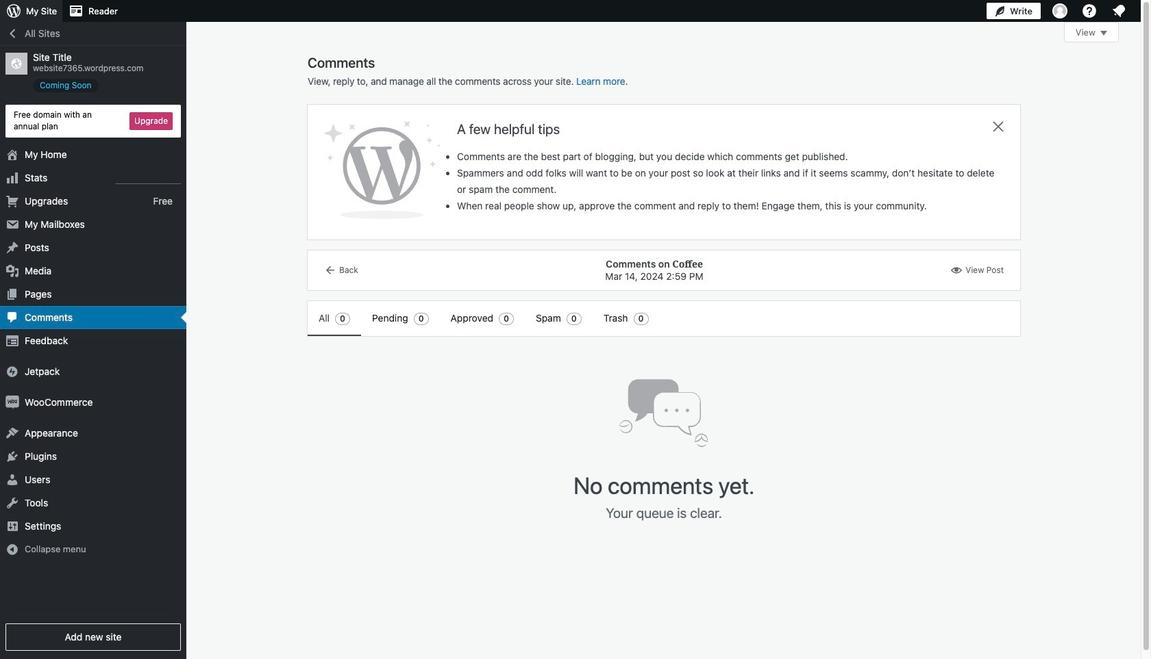 Task type: vqa. For each thing, say whether or not it's contained in the screenshot.
Highest hourly views 0 image at the top of page
yes



Task type: describe. For each thing, give the bounding box(es) containing it.
my profile image
[[1052, 3, 1067, 18]]

dismiss tips image
[[990, 119, 1006, 135]]

2 img image from the top
[[5, 396, 19, 409]]

closed image
[[1100, 31, 1107, 36]]



Task type: locate. For each thing, give the bounding box(es) containing it.
help image
[[1081, 3, 1098, 19]]

manage your notifications image
[[1111, 3, 1127, 19]]

0 vertical spatial img image
[[5, 365, 19, 379]]

1 vertical spatial img image
[[5, 396, 19, 409]]

wordpress logo image
[[324, 121, 441, 219]]

menu
[[308, 301, 998, 336]]

1 img image from the top
[[5, 365, 19, 379]]

highest hourly views 0 image
[[116, 175, 181, 184]]

main content
[[308, 22, 1119, 552]]

img image
[[5, 365, 19, 379], [5, 396, 19, 409]]



